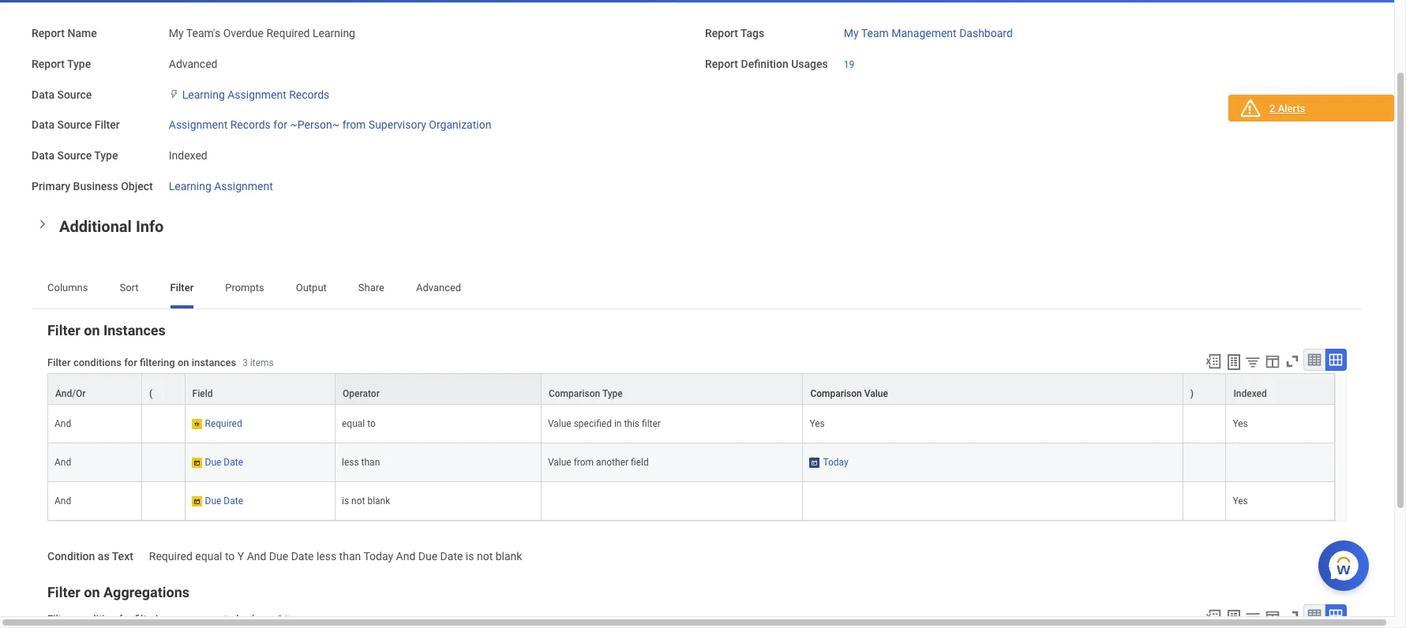 Task type: vqa. For each thing, say whether or not it's contained in the screenshot.
search Icon
no



Task type: describe. For each thing, give the bounding box(es) containing it.
filter conditions for filtering on instances 3 items
[[47, 357, 274, 369]]

due date for field icon associated with due date's the due date 'link'
[[205, 496, 243, 507]]

on up conditions
[[84, 322, 100, 338]]

comparison value
[[810, 388, 888, 399]]

assignment records for ~person~ from supervisory organization link
[[169, 115, 491, 131]]

fullscreen image
[[1284, 609, 1301, 626]]

team's
[[186, 27, 220, 39]]

columns
[[47, 281, 88, 293]]

data source filter
[[32, 119, 120, 131]]

is inside row
[[342, 496, 349, 507]]

1 source from the top
[[57, 88, 92, 101]]

filter for filter on aggregations
[[47, 585, 80, 601]]

is not blank
[[342, 496, 390, 507]]

alerts
[[1278, 103, 1306, 114]]

filter on instances
[[47, 322, 166, 338]]

data for data source
[[32, 88, 54, 101]]

report name element
[[169, 17, 355, 41]]

comparison type button
[[542, 374, 803, 404]]

instances
[[192, 357, 236, 369]]

data source type
[[32, 149, 118, 162]]

and for 3rd row from the bottom of the filter on instances 'group'
[[54, 418, 71, 429]]

and for 3rd row from the top of the filter on instances 'group'
[[54, 457, 71, 468]]

condition
[[47, 550, 95, 563]]

my team management dashboard link
[[844, 24, 1013, 39]]

operator
[[343, 388, 380, 399]]

info
[[136, 217, 164, 236]]

filter for filter
[[170, 281, 194, 293]]

not inside row
[[351, 496, 365, 507]]

report for report definition usages
[[705, 57, 738, 70]]

my team's overdue required learning
[[169, 27, 355, 39]]

definition
[[741, 57, 789, 70]]

less than
[[342, 457, 380, 468]]

type for comparison type
[[602, 388, 623, 399]]

data source type element
[[169, 140, 207, 163]]

report definition usages
[[705, 57, 828, 70]]

overdue
[[223, 27, 264, 39]]

specified
[[574, 418, 612, 429]]

export to excel image
[[1205, 609, 1222, 626]]

additional info
[[59, 217, 164, 236]]

report name
[[32, 27, 97, 39]]

team
[[861, 27, 889, 39]]

than inside row
[[361, 457, 380, 468]]

value for value specified in this filter
[[548, 418, 571, 429]]

1 vertical spatial is
[[466, 550, 474, 563]]

data source
[[32, 88, 92, 101]]

filtering for aggregated
[[134, 613, 170, 625]]

select to filter grid data image
[[1244, 353, 1262, 370]]

2 alerts button
[[1229, 95, 1394, 125]]

for for condition
[[119, 613, 132, 625]]

assignment records for ~person~ from supervisory organization
[[169, 119, 491, 131]]

filter up data source type
[[95, 119, 120, 131]]

required link
[[205, 415, 242, 429]]

my for my team's overdue required learning
[[169, 27, 184, 39]]

less than element
[[342, 454, 380, 468]]

is not blank element
[[342, 492, 390, 507]]

my for my team management dashboard
[[844, 27, 859, 39]]

filter on aggregations
[[47, 585, 190, 601]]

19 button
[[844, 58, 857, 71]]

y
[[237, 550, 244, 563]]

equal to element
[[342, 415, 376, 429]]

filter on instances group
[[47, 321, 1347, 565]]

0
[[277, 614, 283, 625]]

exclamation image
[[1244, 104, 1256, 116]]

(
[[149, 388, 152, 399]]

additional
[[59, 217, 132, 236]]

comparison value button
[[803, 374, 1183, 404]]

1 vertical spatial to
[[225, 550, 235, 563]]

data for data source filter
[[32, 119, 54, 131]]

value specified in this filter
[[548, 418, 661, 429]]

additional info button
[[59, 217, 164, 236]]

~person~
[[290, 119, 340, 131]]

today inside row
[[823, 457, 849, 468]]

report tags
[[705, 27, 764, 39]]

filter
[[642, 418, 661, 429]]

today link
[[823, 454, 849, 468]]

equal inside "equal to" element
[[342, 418, 365, 429]]

primary
[[32, 180, 70, 192]]

and/or
[[55, 388, 86, 399]]

blank inside row
[[367, 496, 390, 507]]

name
[[68, 27, 97, 39]]

19
[[844, 59, 855, 70]]

values
[[241, 613, 271, 625]]

1 horizontal spatial type
[[94, 149, 118, 162]]

output
[[296, 281, 327, 293]]

sort
[[120, 281, 139, 293]]

source for filter
[[57, 119, 92, 131]]

type for report type
[[67, 57, 91, 70]]

2 and element from the top
[[54, 454, 71, 468]]

field image
[[192, 457, 202, 469]]

aggregated
[[186, 613, 239, 625]]

toolbar for 3
[[1198, 349, 1347, 373]]

comparison type
[[549, 388, 623, 399]]

3 row from the top
[[47, 443, 1335, 482]]

data source image
[[169, 88, 179, 101]]

and for 1st row from the bottom of the filter on instances 'group'
[[54, 496, 71, 507]]

operator button
[[336, 374, 541, 404]]

export to excel image
[[1205, 353, 1222, 370]]

on left instances
[[178, 357, 189, 369]]

required inside report name element
[[266, 27, 310, 39]]

conditions
[[73, 357, 122, 369]]

learning assignment records link
[[182, 85, 329, 101]]

organization
[[429, 119, 491, 131]]

field
[[631, 457, 649, 468]]

3
[[243, 358, 248, 369]]

as
[[98, 550, 109, 563]]

another
[[596, 457, 629, 468]]

0 horizontal spatial equal
[[195, 550, 222, 563]]

click to view/edit grid preferences image
[[1264, 353, 1281, 370]]

field image for required
[[192, 418, 202, 431]]

on left aggregated
[[172, 613, 184, 625]]

export to worksheets image
[[1225, 609, 1244, 628]]

)
[[1191, 388, 1194, 399]]

2
[[1270, 103, 1275, 114]]



Task type: locate. For each thing, give the bounding box(es) containing it.
2 due date link from the top
[[205, 492, 243, 507]]

0 vertical spatial from
[[342, 119, 366, 131]]

2 horizontal spatial type
[[602, 388, 623, 399]]

report type
[[32, 57, 91, 70]]

2 vertical spatial assignment
[[214, 180, 273, 192]]

source for type
[[57, 149, 92, 162]]

field image
[[192, 418, 202, 431], [192, 496, 202, 508]]

toolbar
[[1198, 349, 1347, 373], [1198, 605, 1347, 629]]

value
[[864, 388, 888, 399], [548, 418, 571, 429], [548, 457, 571, 468]]

0 vertical spatial less
[[342, 457, 359, 468]]

comparison up 'today' link
[[810, 388, 862, 399]]

3 data from the top
[[32, 149, 54, 162]]

for down filter on aggregations
[[119, 613, 132, 625]]

0 vertical spatial learning
[[313, 27, 355, 39]]

than down is not blank
[[339, 550, 361, 563]]

today down is not blank
[[364, 550, 393, 563]]

records
[[289, 88, 329, 101], [230, 119, 271, 131]]

yes
[[810, 418, 825, 429], [1233, 418, 1248, 429], [1233, 496, 1248, 507]]

expand table image
[[1328, 352, 1344, 368], [1328, 608, 1344, 624]]

yes for equal to
[[1233, 418, 1248, 429]]

learning for learning assignment
[[169, 180, 211, 192]]

type down name
[[67, 57, 91, 70]]

is
[[342, 496, 349, 507], [466, 550, 474, 563]]

2 data from the top
[[32, 119, 54, 131]]

0 horizontal spatial advanced
[[169, 57, 217, 70]]

1 vertical spatial assignment
[[169, 119, 228, 131]]

) button
[[1183, 374, 1226, 404]]

my left team's
[[169, 27, 184, 39]]

1 horizontal spatial today
[[823, 457, 849, 468]]

0 vertical spatial source
[[57, 88, 92, 101]]

filter left condition at the left of the page
[[47, 613, 71, 625]]

prompts
[[225, 281, 264, 293]]

indexed up learning assignment link
[[169, 149, 207, 162]]

0 vertical spatial indexed
[[169, 149, 207, 162]]

1 vertical spatial due date link
[[205, 492, 243, 507]]

0 horizontal spatial from
[[342, 119, 366, 131]]

3 and element from the top
[[54, 492, 71, 507]]

filter down columns
[[47, 322, 80, 338]]

filter up and/or
[[47, 357, 71, 369]]

filter for filter conditions for filtering on instances 3 items
[[47, 357, 71, 369]]

not
[[351, 496, 365, 507], [477, 550, 493, 563]]

supervisory
[[369, 119, 426, 131]]

indexed inside popup button
[[1234, 388, 1267, 399]]

filter down condition
[[47, 585, 80, 601]]

expand table image right table icon
[[1328, 352, 1344, 368]]

advanced down team's
[[169, 57, 217, 70]]

required right overdue at the top left
[[266, 27, 310, 39]]

records up the ~person~
[[289, 88, 329, 101]]

toolbar inside filter on instances 'group'
[[1198, 349, 1347, 373]]

0 vertical spatial for
[[273, 119, 287, 131]]

indexed button
[[1227, 374, 1334, 404]]

3 source from the top
[[57, 149, 92, 162]]

0 vertical spatial due date link
[[205, 454, 243, 468]]

2 horizontal spatial required
[[266, 27, 310, 39]]

share
[[358, 281, 384, 293]]

1 vertical spatial value
[[548, 418, 571, 429]]

2 vertical spatial learning
[[169, 180, 211, 192]]

2 vertical spatial and element
[[54, 492, 71, 507]]

filtering down aggregations
[[134, 613, 170, 625]]

1 vertical spatial indexed
[[1234, 388, 1267, 399]]

0 vertical spatial due date
[[205, 457, 243, 468]]

this
[[624, 418, 640, 429]]

1 vertical spatial equal
[[195, 550, 222, 563]]

equal left y
[[195, 550, 222, 563]]

due date link right field image
[[205, 454, 243, 468]]

object
[[121, 180, 153, 192]]

instances
[[103, 322, 166, 338]]

for inside filter on instances 'group'
[[124, 357, 137, 369]]

comparison
[[549, 388, 600, 399], [810, 388, 862, 399]]

dashboard
[[959, 27, 1013, 39]]

due date for field image the due date 'link'
[[205, 457, 243, 468]]

( button
[[142, 374, 184, 404]]

items
[[250, 358, 274, 369], [285, 614, 309, 625]]

0 horizontal spatial records
[[230, 119, 271, 131]]

indexed
[[169, 149, 207, 162], [1234, 388, 1267, 399]]

0 horizontal spatial less
[[317, 550, 336, 563]]

0 vertical spatial records
[[289, 88, 329, 101]]

1 toolbar from the top
[[1198, 349, 1347, 373]]

0 horizontal spatial is
[[342, 496, 349, 507]]

2 alerts
[[1270, 103, 1306, 114]]

my left team
[[844, 27, 859, 39]]

1 horizontal spatial is
[[466, 550, 474, 563]]

records inside the learning assignment records link
[[289, 88, 329, 101]]

equal down operator
[[342, 418, 365, 429]]

1 vertical spatial field image
[[192, 496, 202, 508]]

0 vertical spatial expand table image
[[1328, 352, 1344, 368]]

1 vertical spatial learning
[[182, 88, 225, 101]]

records down learning assignment records
[[230, 119, 271, 131]]

items inside filter condition for filtering on aggregated values 0 items
[[285, 614, 309, 625]]

1 horizontal spatial required
[[205, 418, 242, 429]]

1 due date link from the top
[[205, 454, 243, 468]]

to
[[367, 418, 376, 429], [225, 550, 235, 563]]

learning for learning assignment records
[[182, 88, 225, 101]]

filter condition for filtering on aggregated values 0 items
[[47, 613, 309, 625]]

2 toolbar from the top
[[1198, 605, 1347, 629]]

less inside less than element
[[342, 457, 359, 468]]

2 vertical spatial type
[[602, 388, 623, 399]]

less
[[342, 457, 359, 468], [317, 550, 336, 563]]

items right 0 at the bottom left of page
[[285, 614, 309, 625]]

fullscreen image
[[1284, 353, 1301, 370]]

advanced inside tab list
[[416, 281, 461, 293]]

for left the ~person~
[[273, 119, 287, 131]]

from
[[342, 119, 366, 131], [574, 457, 594, 468]]

source up data source type
[[57, 119, 92, 131]]

table image
[[1307, 608, 1323, 624]]

due
[[205, 457, 221, 468], [205, 496, 221, 507], [269, 550, 288, 563], [418, 550, 438, 563]]

on up condition at the left of the page
[[84, 585, 100, 601]]

data down data source
[[32, 119, 54, 131]]

condition
[[73, 613, 116, 625]]

1 vertical spatial and element
[[54, 454, 71, 468]]

1 horizontal spatial less
[[342, 457, 359, 468]]

0 horizontal spatial items
[[250, 358, 274, 369]]

advanced
[[169, 57, 217, 70], [416, 281, 461, 293]]

comparison up specified
[[549, 388, 600, 399]]

0 vertical spatial toolbar
[[1198, 349, 1347, 373]]

data for data source type
[[32, 149, 54, 162]]

0 horizontal spatial today
[[364, 550, 393, 563]]

report up data source
[[32, 57, 65, 70]]

for down the instances on the bottom of the page
[[124, 357, 137, 369]]

0 vertical spatial filtering
[[140, 357, 175, 369]]

0 horizontal spatial to
[[225, 550, 235, 563]]

2 row from the top
[[47, 405, 1335, 443]]

type
[[67, 57, 91, 70], [94, 149, 118, 162], [602, 388, 623, 399]]

report left tags
[[705, 27, 738, 39]]

0 vertical spatial assignment
[[228, 88, 286, 101]]

field image for due date
[[192, 496, 202, 508]]

condition as text
[[47, 550, 133, 563]]

0 vertical spatial equal
[[342, 418, 365, 429]]

click to view/edit grid preferences image
[[1264, 609, 1281, 626]]

0 vertical spatial items
[[250, 358, 274, 369]]

required equal to y and due date less than today and due date is not blank
[[149, 550, 522, 563]]

to inside row
[[367, 418, 376, 429]]

1 vertical spatial filtering
[[134, 613, 170, 625]]

required down field
[[205, 418, 242, 429]]

from right the ~person~
[[342, 119, 366, 131]]

for for conditions
[[124, 357, 137, 369]]

expand table image for 3
[[1328, 352, 1344, 368]]

2 field image from the top
[[192, 496, 202, 508]]

1 horizontal spatial equal
[[342, 418, 365, 429]]

1 field image from the top
[[192, 418, 202, 431]]

tab list containing columns
[[32, 270, 1363, 308]]

0 horizontal spatial not
[[351, 496, 365, 507]]

indexed down select to filter grid data image
[[1234, 388, 1267, 399]]

value inside popup button
[[864, 388, 888, 399]]

0 vertical spatial data
[[32, 88, 54, 101]]

field image down field image
[[192, 496, 202, 508]]

learning assignment link
[[169, 177, 273, 192]]

assignment for learning assignment
[[214, 180, 273, 192]]

and element
[[54, 415, 71, 429], [54, 454, 71, 468], [54, 492, 71, 507]]

filtering inside filter on instances 'group'
[[140, 357, 175, 369]]

1 horizontal spatial comparison
[[810, 388, 862, 399]]

due date up y
[[205, 496, 243, 507]]

source up data source filter on the top left
[[57, 88, 92, 101]]

advanced element
[[169, 54, 217, 70]]

2 vertical spatial value
[[548, 457, 571, 468]]

row down 'comparison type' popup button
[[47, 405, 1335, 443]]

type inside 'comparison type' popup button
[[602, 388, 623, 399]]

filtering up ( 'popup button'
[[140, 357, 175, 369]]

assignment for learning assignment records
[[228, 88, 286, 101]]

report for report name
[[32, 27, 65, 39]]

report for report type
[[32, 57, 65, 70]]

business
[[73, 180, 118, 192]]

items inside the filter conditions for filtering on instances 3 items
[[250, 358, 274, 369]]

cell
[[142, 405, 185, 443], [1183, 405, 1227, 443], [142, 443, 185, 482], [1183, 443, 1227, 482], [1227, 443, 1335, 482], [142, 482, 185, 521], [542, 482, 803, 521], [803, 482, 1183, 521], [1183, 482, 1227, 521]]

row
[[47, 373, 1335, 405], [47, 405, 1335, 443], [47, 443, 1335, 482], [47, 482, 1335, 521]]

row down the filter
[[47, 443, 1335, 482]]

1 vertical spatial items
[[285, 614, 309, 625]]

equal
[[342, 418, 365, 429], [195, 550, 222, 563]]

0 vertical spatial field image
[[192, 418, 202, 431]]

management
[[892, 27, 957, 39]]

filter inside tab list
[[170, 281, 194, 293]]

value from another field element
[[548, 454, 649, 468]]

filter on instances button
[[47, 322, 166, 338]]

2 vertical spatial data
[[32, 149, 54, 162]]

1 horizontal spatial records
[[289, 88, 329, 101]]

required up aggregations
[[149, 550, 193, 563]]

report for report tags
[[705, 27, 738, 39]]

0 vertical spatial than
[[361, 457, 380, 468]]

1 row from the top
[[47, 373, 1335, 405]]

required
[[266, 27, 310, 39], [205, 418, 242, 429], [149, 550, 193, 563]]

tab list
[[32, 270, 1363, 308]]

1 and element from the top
[[54, 415, 71, 429]]

1 vertical spatial data
[[32, 119, 54, 131]]

0 vertical spatial advanced
[[169, 57, 217, 70]]

report down report tags
[[705, 57, 738, 70]]

and element for equal to
[[54, 415, 71, 429]]

text
[[112, 550, 133, 563]]

field button
[[185, 374, 335, 404]]

to down operator
[[367, 418, 376, 429]]

due date link for field icon associated with due date
[[205, 492, 243, 507]]

than up is not blank element
[[361, 457, 380, 468]]

for for records
[[273, 119, 287, 131]]

table image
[[1307, 352, 1323, 368]]

1 vertical spatial less
[[317, 550, 336, 563]]

data up primary
[[32, 149, 54, 162]]

due date link for field image
[[205, 454, 243, 468]]

field image left "required" link
[[192, 418, 202, 431]]

2 vertical spatial source
[[57, 149, 92, 162]]

0 vertical spatial value
[[864, 388, 888, 399]]

0 horizontal spatial my
[[169, 27, 184, 39]]

my inside report name element
[[169, 27, 184, 39]]

1 horizontal spatial to
[[367, 418, 376, 429]]

usages
[[791, 57, 828, 70]]

comparison for comparison type
[[549, 388, 600, 399]]

to left y
[[225, 550, 235, 563]]

my team management dashboard
[[844, 27, 1013, 39]]

1 vertical spatial advanced
[[416, 281, 461, 293]]

today down comparison value
[[823, 457, 849, 468]]

comparison for comparison value
[[810, 388, 862, 399]]

filter for filter on instances
[[47, 322, 80, 338]]

report up report type
[[32, 27, 65, 39]]

1 vertical spatial from
[[574, 457, 594, 468]]

4 row from the top
[[47, 482, 1335, 521]]

report
[[32, 27, 65, 39], [705, 27, 738, 39], [32, 57, 65, 70], [705, 57, 738, 70]]

from inside row
[[574, 457, 594, 468]]

1 horizontal spatial blank
[[496, 550, 522, 563]]

2 due date from the top
[[205, 496, 243, 507]]

type up value specified in this filter element
[[602, 388, 623, 399]]

from left another
[[574, 457, 594, 468]]

due date right field image
[[205, 457, 243, 468]]

0 horizontal spatial comparison
[[549, 388, 600, 399]]

1 vertical spatial today
[[364, 550, 393, 563]]

1 comparison from the left
[[549, 388, 600, 399]]

0 vertical spatial today
[[823, 457, 849, 468]]

1 horizontal spatial indexed
[[1234, 388, 1267, 399]]

2 vertical spatial for
[[119, 613, 132, 625]]

1 vertical spatial type
[[94, 149, 118, 162]]

0 vertical spatial is
[[342, 496, 349, 507]]

filter for filter condition for filtering on aggregated values 0 items
[[47, 613, 71, 625]]

filtering for instances
[[140, 357, 175, 369]]

than
[[361, 457, 380, 468], [339, 550, 361, 563]]

0 vertical spatial type
[[67, 57, 91, 70]]

1 horizontal spatial advanced
[[416, 281, 461, 293]]

tags
[[741, 27, 764, 39]]

0 vertical spatial and element
[[54, 415, 71, 429]]

0 vertical spatial required
[[266, 27, 310, 39]]

source
[[57, 88, 92, 101], [57, 119, 92, 131], [57, 149, 92, 162]]

date
[[224, 457, 243, 468], [224, 496, 243, 507], [291, 550, 314, 563], [440, 550, 463, 563]]

source down data source filter on the top left
[[57, 149, 92, 162]]

1 my from the left
[[169, 27, 184, 39]]

0 horizontal spatial indexed
[[169, 149, 207, 162]]

learning assignment
[[169, 180, 273, 192]]

advanced right share
[[416, 281, 461, 293]]

1 horizontal spatial my
[[844, 27, 859, 39]]

1 due date from the top
[[205, 457, 243, 468]]

select to filter grid data image
[[1244, 610, 1262, 626]]

export to worksheets image
[[1225, 353, 1244, 371]]

required for required equal to y and due date less than today and due date is not blank
[[149, 550, 193, 563]]

1 vertical spatial not
[[477, 550, 493, 563]]

expand table image for values
[[1328, 608, 1344, 624]]

in
[[614, 418, 622, 429]]

due date
[[205, 457, 243, 468], [205, 496, 243, 507]]

1 vertical spatial blank
[[496, 550, 522, 563]]

1 vertical spatial source
[[57, 119, 92, 131]]

row containing and/or
[[47, 373, 1335, 405]]

primary business object
[[32, 180, 153, 192]]

expand table image right table image
[[1328, 608, 1344, 624]]

blank
[[367, 496, 390, 507], [496, 550, 522, 563]]

0 vertical spatial not
[[351, 496, 365, 507]]

due date link
[[205, 454, 243, 468], [205, 492, 243, 507]]

1 vertical spatial required
[[205, 418, 242, 429]]

value specified in this filter element
[[548, 415, 661, 429]]

2 comparison from the left
[[810, 388, 862, 399]]

0 vertical spatial to
[[367, 418, 376, 429]]

filter
[[95, 119, 120, 131], [170, 281, 194, 293], [47, 322, 80, 338], [47, 357, 71, 369], [47, 585, 80, 601], [47, 613, 71, 625]]

1 vertical spatial for
[[124, 357, 137, 369]]

1 vertical spatial toolbar
[[1198, 605, 1347, 629]]

0 horizontal spatial required
[[149, 550, 193, 563]]

data down report type
[[32, 88, 54, 101]]

2 my from the left
[[844, 27, 859, 39]]

yes for is not blank
[[1233, 496, 1248, 507]]

1 expand table image from the top
[[1328, 352, 1344, 368]]

2 source from the top
[[57, 119, 92, 131]]

equal to
[[342, 418, 376, 429]]

1 horizontal spatial not
[[477, 550, 493, 563]]

required inside row
[[205, 418, 242, 429]]

1 horizontal spatial items
[[285, 614, 309, 625]]

learning inside report name element
[[313, 27, 355, 39]]

1 vertical spatial than
[[339, 550, 361, 563]]

1 vertical spatial expand table image
[[1328, 608, 1344, 624]]

toolbar for values
[[1198, 605, 1347, 629]]

0 horizontal spatial type
[[67, 57, 91, 70]]

field
[[192, 388, 213, 399]]

2 vertical spatial required
[[149, 550, 193, 563]]

1 horizontal spatial from
[[574, 457, 594, 468]]

1 vertical spatial records
[[230, 119, 271, 131]]

filter right sort at the top of the page
[[170, 281, 194, 293]]

type up business
[[94, 149, 118, 162]]

0 horizontal spatial blank
[[367, 496, 390, 507]]

1 data from the top
[[32, 88, 54, 101]]

data
[[32, 88, 54, 101], [32, 119, 54, 131], [32, 149, 54, 162]]

assignment
[[228, 88, 286, 101], [169, 119, 228, 131], [214, 180, 273, 192]]

and element for is not blank
[[54, 492, 71, 507]]

value from another field
[[548, 457, 649, 468]]

my
[[169, 27, 184, 39], [844, 27, 859, 39]]

2 expand table image from the top
[[1328, 608, 1344, 624]]

1 vertical spatial due date
[[205, 496, 243, 507]]

0 vertical spatial blank
[[367, 496, 390, 507]]

learning assignment records
[[182, 88, 329, 101]]

due date link up y
[[205, 492, 243, 507]]

chevron down image
[[37, 214, 48, 233]]

required for "required" link
[[205, 418, 242, 429]]

and/or button
[[48, 374, 141, 404]]

row down field
[[47, 482, 1335, 521]]

items right 3
[[250, 358, 274, 369]]

row up the filter
[[47, 373, 1335, 405]]

records inside assignment records for ~person~ from supervisory organization link
[[230, 119, 271, 131]]

aggregations
[[103, 585, 190, 601]]

value for value from another field
[[548, 457, 571, 468]]



